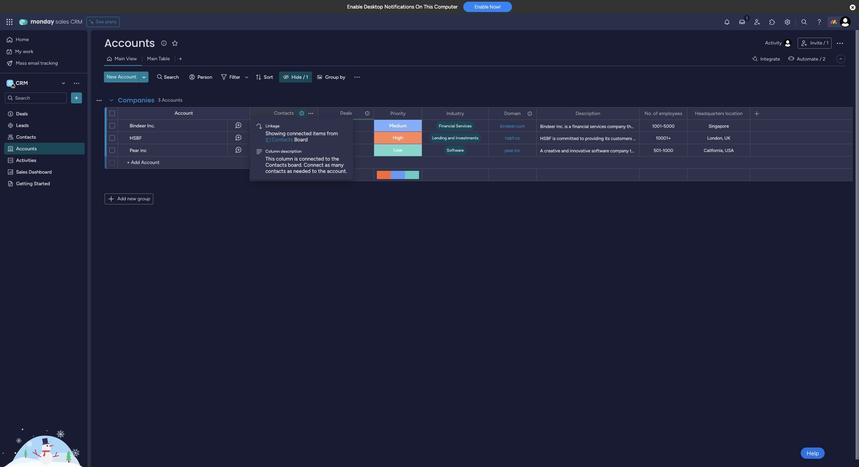Task type: vqa. For each thing, say whether or not it's contained in the screenshot.
the Add to favorites image
yes



Task type: locate. For each thing, give the bounding box(es) containing it.
0 horizontal spatial with
[[633, 136, 642, 141]]

inbox image
[[739, 19, 746, 25]]

its
[[605, 136, 610, 141]]

2 horizontal spatial of
[[742, 136, 746, 141]]

0 horizontal spatial /
[[303, 74, 305, 80]]

and left offers
[[702, 136, 710, 141]]

singapore
[[709, 124, 729, 129]]

1 vertical spatial with
[[735, 149, 744, 154]]

No. of employees field
[[643, 110, 684, 117]]

with right usa
[[735, 149, 744, 154]]

0 horizontal spatial inc.
[[147, 123, 155, 129]]

contacts inside field
[[274, 110, 294, 116]]

group
[[138, 196, 150, 202]]

Search in workspace field
[[14, 94, 57, 102]]

hsbf for hsbf
[[130, 136, 142, 141]]

0 vertical spatial this
[[424, 4, 433, 10]]

1 horizontal spatial services
[[731, 124, 747, 129]]

column information image right deals field
[[365, 111, 370, 116]]

1 horizontal spatial account
[[175, 110, 193, 116]]

svg image up many
[[326, 147, 332, 154]]

options image down workspace options icon
[[73, 95, 80, 102]]

linkage
[[266, 124, 280, 129]]

1 horizontal spatial deals
[[340, 110, 352, 116]]

high
[[393, 135, 403, 141]]

sales
[[55, 18, 69, 26]]

1000
[[663, 148, 673, 153]]

svg image for phoenix
[[257, 135, 264, 142]]

as left needed
[[287, 168, 292, 175]]

1 vertical spatial company
[[610, 149, 629, 154]]

to left many
[[325, 156, 330, 162]]

Companies field
[[116, 96, 156, 105]]

from
[[327, 131, 338, 137]]

help
[[807, 451, 819, 457]]

1 horizontal spatial main
[[147, 56, 157, 62]]

priority
[[390, 111, 406, 116]]

notifications image
[[724, 19, 731, 25]]

enable left desktop
[[347, 4, 363, 10]]

0 vertical spatial with
[[633, 136, 642, 141]]

0 vertical spatial options image
[[836, 39, 844, 47]]

is down description
[[294, 156, 298, 162]]

2 services from the left
[[731, 124, 747, 129]]

options image right domain field
[[527, 108, 532, 120]]

1 vertical spatial 1
[[306, 74, 308, 80]]

computer
[[434, 4, 458, 10]]

svg image inside lily smith element
[[257, 147, 264, 154]]

enable left now! at the top right of page
[[475, 4, 489, 10]]

options image
[[836, 39, 844, 47], [73, 95, 80, 102], [527, 108, 532, 120]]

levy
[[285, 135, 295, 141]]

desktop
[[364, 4, 383, 10]]

1 right hide
[[306, 74, 308, 80]]

online,
[[795, 136, 808, 141]]

0 horizontal spatial of
[[653, 111, 658, 116]]

bindeer inc.
[[130, 123, 155, 129]]

1 horizontal spatial enable
[[475, 4, 489, 10]]

1 inside invite / 1 button
[[827, 40, 829, 46]]

1 horizontal spatial column information image
[[365, 111, 370, 116]]

a right offers
[[724, 136, 726, 141]]

1 horizontal spatial accounts
[[104, 35, 155, 51]]

other.
[[756, 149, 768, 154]]

0 horizontal spatial accounts
[[16, 146, 37, 152]]

crm inside workspace selection element
[[16, 80, 28, 86]]

1 vertical spatial is
[[553, 136, 556, 141]]

connected down green
[[287, 131, 312, 137]]

hsbf.co link
[[504, 136, 521, 141]]

0 horizontal spatial 1
[[306, 74, 308, 80]]

on
[[416, 4, 423, 10]]

1 horizontal spatial options image
[[527, 108, 532, 120]]

Accounts field
[[103, 35, 157, 51]]

phoenix levy element
[[254, 134, 298, 142]]

Description field
[[574, 110, 602, 117]]

main left table
[[147, 56, 157, 62]]

crm right sales at the left of the page
[[70, 18, 82, 26]]

as left many
[[325, 162, 330, 168]]

1 vertical spatial /
[[820, 56, 822, 62]]

a left financial
[[569, 124, 571, 129]]

0 horizontal spatial is
[[294, 156, 298, 162]]

1 horizontal spatial bindeer
[[540, 124, 556, 129]]

and right 'banking'
[[703, 124, 711, 129]]

filter
[[229, 74, 240, 80]]

1 vertical spatial of
[[681, 124, 685, 129]]

that left builds
[[630, 149, 638, 154]]

california,
[[704, 148, 724, 153]]

hsbf up the pear
[[130, 136, 142, 141]]

options image for headquarters location
[[741, 108, 745, 120]]

main view
[[115, 56, 137, 62]]

option
[[0, 108, 87, 109]]

1 horizontal spatial is
[[553, 136, 556, 141]]

sales
[[16, 169, 27, 175]]

to right the ways
[[758, 136, 763, 141]]

workspace options image
[[73, 80, 80, 87]]

is up creative
[[553, 136, 556, 141]]

svg image left lily
[[257, 147, 264, 154]]

help button
[[801, 448, 825, 460]]

2 horizontal spatial is
[[565, 124, 568, 129]]

1 right the invite
[[827, 40, 829, 46]]

enable now! button
[[463, 2, 512, 12]]

2 vertical spatial is
[[294, 156, 298, 162]]

collapse board header image
[[838, 56, 844, 62]]

filter button
[[218, 72, 251, 83]]

is up committed
[[565, 124, 568, 129]]

automate / 2
[[797, 56, 826, 62]]

/ inside button
[[824, 40, 826, 46]]

0 horizontal spatial deals
[[16, 111, 28, 117]]

Domain field
[[503, 110, 523, 117]]

1 vertical spatial options image
[[73, 95, 80, 102]]

0 horizontal spatial services
[[590, 124, 606, 129]]

with down provides on the top of page
[[633, 136, 642, 141]]

crm right workspace image
[[16, 80, 28, 86]]

0 horizontal spatial hsbf
[[130, 136, 142, 141]]

bindeer
[[130, 123, 146, 129], [540, 124, 556, 129]]

1 horizontal spatial /
[[820, 56, 822, 62]]

pear.inc
[[505, 148, 521, 153]]

0 horizontal spatial the
[[318, 168, 326, 175]]

1 horizontal spatial 1
[[827, 40, 829, 46]]

see plans
[[96, 19, 116, 25]]

contacts
[[274, 110, 294, 116], [16, 134, 36, 140], [272, 137, 293, 143], [266, 162, 287, 168]]

accounts inside list box
[[16, 146, 37, 152]]

virtually
[[719, 149, 734, 154]]

hsbf up the a
[[540, 136, 552, 141]]

main for main table
[[147, 56, 157, 62]]

a creative and innovative software company that builds solutions to help people connect virtually with each other.
[[540, 149, 768, 154]]

with
[[633, 136, 642, 141], [735, 149, 744, 154]]

pear.inc link
[[503, 148, 522, 153]]

enable
[[347, 4, 363, 10], [475, 4, 489, 10]]

hide
[[292, 74, 302, 80]]

column
[[276, 156, 293, 162]]

bindeer for bindeer inc. is a financial services company that provides a wide range of banking and investing services to individuals and businesses.
[[540, 124, 556, 129]]

account.
[[327, 168, 347, 175]]

1 for invite / 1
[[827, 40, 829, 46]]

company down customers
[[610, 149, 629, 154]]

see plans button
[[86, 17, 120, 27]]

Headquarters location field
[[693, 110, 745, 117]]

1 horizontal spatial hsbf
[[540, 136, 552, 141]]

svg image
[[257, 135, 264, 142], [257, 147, 264, 154], [326, 147, 332, 154]]

1 vertical spatial the
[[332, 156, 339, 162]]

company up customers
[[608, 124, 626, 129]]

services up variety
[[731, 124, 747, 129]]

and right lending
[[448, 136, 455, 141]]

+ Add Account text field
[[121, 159, 247, 167]]

add new group button
[[105, 194, 153, 205]]

this down "column"
[[266, 156, 275, 162]]

and down committed
[[562, 149, 569, 154]]

usa
[[725, 148, 734, 153]]

0 horizontal spatial this
[[266, 156, 275, 162]]

person button
[[187, 72, 216, 83]]

person
[[198, 74, 212, 80]]

add to favorites image
[[171, 40, 178, 46]]

list box
[[0, 107, 87, 282]]

0 vertical spatial of
[[653, 111, 658, 116]]

main for main view
[[115, 56, 125, 62]]

of right no.
[[653, 111, 658, 116]]

0 horizontal spatial bindeer
[[130, 123, 146, 129]]

2 main from the left
[[147, 56, 157, 62]]

plans
[[105, 19, 116, 25]]

services
[[590, 124, 606, 129], [731, 124, 747, 129]]

showing connected items from
[[266, 131, 338, 137]]

the down deal 2 element
[[332, 156, 339, 162]]

/ right hide
[[303, 74, 305, 80]]

inc. for bindeer inc.
[[147, 123, 155, 129]]

bindeer.com link
[[499, 124, 526, 129]]

Priority field
[[389, 110, 408, 117]]

1 horizontal spatial the
[[332, 156, 339, 162]]

1001-5000
[[652, 124, 675, 129]]

help image
[[816, 19, 823, 25]]

inc. up committed
[[557, 124, 564, 129]]

green
[[277, 123, 290, 129]]

inc. down companies field on the top left of the page
[[147, 123, 155, 129]]

connected
[[287, 131, 312, 137], [299, 156, 324, 162]]

1 vertical spatial account
[[175, 110, 193, 116]]

deals up deal 1 element
[[340, 110, 352, 116]]

bindeer inc. is a financial services company that provides a wide range of banking and investing services to individuals and businesses.
[[540, 124, 807, 129]]

deals inside field
[[340, 110, 352, 116]]

1 image
[[744, 14, 750, 22]]

headquarters
[[695, 111, 724, 116]]

column information image right the contacts field
[[299, 111, 305, 116]]

my work
[[15, 49, 33, 54]]

2 column information image from the left
[[365, 111, 370, 116]]

is inside column description this column is connected to the contacts board. connect as many contacts as needed to the account.
[[294, 156, 298, 162]]

services
[[456, 124, 472, 129]]

board.
[[288, 162, 302, 168]]

london, uk
[[708, 136, 731, 141]]

0 horizontal spatial enable
[[347, 4, 363, 10]]

svg image down svg image
[[257, 135, 264, 142]]

1 vertical spatial crm
[[16, 80, 28, 86]]

home
[[16, 37, 29, 43]]

this right on
[[424, 4, 433, 10]]

options image up collapse board header 'image'
[[836, 39, 844, 47]]

2 horizontal spatial /
[[824, 40, 826, 46]]

of left the ways
[[742, 136, 746, 141]]

0 vertical spatial company
[[608, 124, 626, 129]]

account inside new account button
[[118, 74, 136, 80]]

dapulse integrations image
[[753, 56, 758, 62]]

0 horizontal spatial as
[[287, 168, 292, 175]]

options image
[[308, 108, 313, 119], [364, 108, 369, 119], [412, 108, 417, 120], [678, 108, 683, 120], [741, 108, 745, 120]]

services up 'providing' at top
[[590, 124, 606, 129]]

1001-
[[652, 124, 664, 129]]

bindeer up pear inc on the top left
[[130, 123, 146, 129]]

/ right the invite
[[824, 40, 826, 46]]

svg image inside phoenix levy element
[[257, 135, 264, 142]]

1 horizontal spatial with
[[735, 149, 744, 154]]

phoenix
[[267, 135, 284, 141]]

bindeer up creative
[[540, 124, 556, 129]]

connected up needed
[[299, 156, 324, 162]]

table
[[159, 56, 170, 62]]

v2 search image
[[157, 73, 162, 81]]

0 vertical spatial crm
[[70, 18, 82, 26]]

home button
[[4, 34, 74, 45]]

1 vertical spatial accounts
[[16, 146, 37, 152]]

0 vertical spatial /
[[824, 40, 826, 46]]

email
[[28, 60, 39, 66]]

and
[[703, 124, 711, 129], [776, 124, 783, 129], [448, 136, 455, 141], [702, 136, 710, 141], [824, 136, 832, 141], [562, 149, 569, 154]]

1 vertical spatial this
[[266, 156, 275, 162]]

wide
[[658, 124, 668, 129]]

accounts up activities
[[16, 146, 37, 152]]

medium
[[389, 123, 407, 129]]

that left provides on the top of page
[[627, 124, 635, 129]]

0 vertical spatial 1
[[827, 40, 829, 46]]

/ left 2
[[820, 56, 822, 62]]

main inside main view button
[[115, 56, 125, 62]]

0 vertical spatial accounts
[[104, 35, 155, 51]]

0 vertical spatial that
[[627, 124, 635, 129]]

invite
[[811, 40, 823, 46]]

1 horizontal spatial of
[[681, 124, 685, 129]]

select product image
[[6, 19, 13, 25]]

0 horizontal spatial crm
[[16, 80, 28, 86]]

main inside "main table" button
[[147, 56, 157, 62]]

2 vertical spatial of
[[742, 136, 746, 141]]

and left in- at the right of page
[[824, 136, 832, 141]]

1 vertical spatial connected
[[299, 156, 324, 162]]

is
[[565, 124, 568, 129], [553, 136, 556, 141], [294, 156, 298, 162]]

sort button
[[253, 72, 277, 83]]

my
[[15, 49, 22, 54]]

0 horizontal spatial column information image
[[299, 111, 305, 116]]

1 main from the left
[[115, 56, 125, 62]]

new
[[127, 196, 136, 202]]

offers
[[711, 136, 723, 141]]

show board description image
[[160, 40, 168, 47]]

the left best
[[643, 136, 650, 141]]

column information image
[[299, 111, 305, 116], [365, 111, 370, 116]]

accounts up view
[[104, 35, 155, 51]]

integrate
[[761, 56, 780, 62]]

committed
[[557, 136, 579, 141]]

0 vertical spatial is
[[565, 124, 568, 129]]

0 horizontal spatial account
[[118, 74, 136, 80]]

0 horizontal spatial main
[[115, 56, 125, 62]]

0 vertical spatial the
[[643, 136, 650, 141]]

the left account.
[[318, 168, 326, 175]]

now!
[[490, 4, 501, 10]]

a left wide
[[655, 124, 657, 129]]

innovative
[[570, 149, 591, 154]]

deals up leads
[[16, 111, 28, 117]]

svg image for lily
[[257, 147, 264, 154]]

1 horizontal spatial inc.
[[557, 124, 564, 129]]

contacts inside list box
[[16, 134, 36, 140]]

2 vertical spatial /
[[303, 74, 305, 80]]

0 vertical spatial account
[[118, 74, 136, 80]]

tracking
[[40, 60, 58, 66]]

2 horizontal spatial a
[[724, 136, 726, 141]]

enable inside 'button'
[[475, 4, 489, 10]]

of right range
[[681, 124, 685, 129]]

main left view
[[115, 56, 125, 62]]

leads
[[16, 122, 29, 128]]



Task type: describe. For each thing, give the bounding box(es) containing it.
investments
[[456, 136, 479, 141]]

variety
[[727, 136, 741, 141]]

hsbf is committed to providing its customers with the best possible experience, and offers a variety of ways to bank, including online, mobile, and in-branch.
[[540, 136, 853, 141]]

main table
[[147, 56, 170, 62]]

started
[[34, 181, 50, 187]]

bindeer for bindeer inc.
[[130, 123, 146, 129]]

provides
[[636, 124, 653, 129]]

mass email tracking button
[[4, 58, 74, 69]]

lending and investments
[[432, 136, 479, 141]]

0 vertical spatial connected
[[287, 131, 312, 137]]

financial
[[439, 124, 455, 129]]

individuals
[[754, 124, 775, 129]]

enable for enable now!
[[475, 4, 489, 10]]

financial services
[[439, 124, 472, 129]]

/ for automate
[[820, 56, 822, 62]]

menu image
[[354, 74, 360, 81]]

/ for invite
[[824, 40, 826, 46]]

pear
[[130, 148, 139, 154]]

providing
[[585, 136, 604, 141]]

group
[[325, 74, 339, 80]]

customers
[[611, 136, 632, 141]]

invite / 1 button
[[798, 38, 832, 49]]

add
[[117, 196, 126, 202]]

location
[[726, 111, 743, 116]]

to up the ways
[[748, 124, 753, 129]]

financial
[[572, 124, 589, 129]]

new account
[[107, 74, 136, 80]]

hide / 1
[[292, 74, 308, 80]]

a
[[540, 149, 543, 154]]

alex
[[267, 123, 276, 129]]

add view image
[[179, 56, 182, 62]]

group by
[[325, 74, 345, 80]]

by
[[340, 74, 345, 80]]

2 horizontal spatial options image
[[836, 39, 844, 47]]

workspace selection element
[[7, 79, 29, 88]]

workspace image
[[7, 80, 13, 87]]

1 horizontal spatial as
[[325, 162, 330, 168]]

activity
[[765, 40, 782, 46]]

deal 2 element
[[322, 146, 352, 155]]

autopilot image
[[789, 54, 794, 63]]

501-
[[654, 148, 663, 153]]

christina overa image
[[840, 16, 851, 27]]

connect
[[304, 162, 324, 168]]

london,
[[708, 136, 724, 141]]

people
[[686, 149, 700, 154]]

connect
[[701, 149, 718, 154]]

column description this column is connected to the contacts board. connect as many contacts as needed to the account.
[[266, 149, 347, 175]]

2 horizontal spatial the
[[643, 136, 650, 141]]

angle down image
[[142, 75, 146, 80]]

arrow down image
[[243, 73, 251, 81]]

uk
[[725, 136, 731, 141]]

list box containing deals
[[0, 107, 87, 282]]

new account button
[[104, 72, 139, 83]]

inc. for bindeer inc. is a financial services company that provides a wide range of banking and investing services to individuals and businesses.
[[557, 124, 564, 129]]

showing
[[266, 131, 286, 137]]

enable for enable desktop notifications on this computer
[[347, 4, 363, 10]]

column
[[266, 149, 280, 154]]

enable desktop notifications on this computer
[[347, 4, 458, 10]]

options image for priority
[[412, 108, 417, 120]]

lending
[[432, 136, 447, 141]]

apps image
[[769, 19, 776, 25]]

mass email tracking
[[16, 60, 58, 66]]

2 vertical spatial the
[[318, 168, 326, 175]]

getting
[[16, 181, 33, 187]]

software
[[592, 149, 609, 154]]

to left help
[[671, 149, 676, 154]]

main table button
[[142, 54, 175, 64]]

description
[[281, 149, 302, 154]]

many
[[331, 162, 344, 168]]

solutions
[[652, 149, 670, 154]]

investing
[[712, 124, 730, 129]]

/ for hide
[[303, 74, 305, 80]]

0 horizontal spatial options image
[[73, 95, 80, 102]]

501-1000
[[654, 148, 673, 153]]

2 vertical spatial options image
[[527, 108, 532, 120]]

connected inside column description this column is connected to the contacts board. connect as many contacts as needed to the account.
[[299, 156, 324, 162]]

industry
[[447, 111, 464, 116]]

software
[[447, 148, 464, 153]]

emails settings image
[[784, 19, 791, 25]]

2
[[823, 56, 826, 62]]

headquarters location
[[695, 111, 743, 116]]

Contacts field
[[272, 110, 296, 117]]

search everything image
[[801, 19, 808, 25]]

enable now!
[[475, 4, 501, 10]]

1 vertical spatial that
[[630, 149, 638, 154]]

employees
[[659, 111, 683, 116]]

public board image
[[7, 180, 14, 187]]

1 services from the left
[[590, 124, 606, 129]]

hsbf for hsbf is committed to providing its customers with the best possible experience, and offers a variety of ways to bank, including online, mobile, and in-branch.
[[540, 136, 552, 141]]

automate
[[797, 56, 819, 62]]

dashboard
[[29, 169, 52, 175]]

new
[[107, 74, 117, 80]]

builds
[[639, 149, 651, 154]]

svg image
[[257, 123, 264, 130]]

creative
[[544, 149, 560, 154]]

Deals field
[[339, 110, 354, 117]]

domain
[[505, 111, 521, 116]]

lottie animation image
[[0, 399, 87, 468]]

Search field
[[162, 72, 183, 82]]

items
[[313, 131, 326, 137]]

ways
[[747, 136, 757, 141]]

to right needed
[[312, 168, 317, 175]]

inc
[[140, 148, 147, 154]]

and up the including
[[776, 124, 783, 129]]

bank,
[[764, 136, 774, 141]]

invite members image
[[754, 19, 761, 25]]

contacts inside column description this column is connected to the contacts board. connect as many contacts as needed to the account.
[[266, 162, 287, 168]]

lily
[[267, 148, 274, 153]]

1 horizontal spatial crm
[[70, 18, 82, 26]]

companies
[[118, 96, 155, 105]]

lily smith element
[[254, 146, 291, 155]]

description
[[576, 111, 601, 116]]

board
[[294, 137, 308, 143]]

of inside field
[[653, 111, 658, 116]]

1 horizontal spatial this
[[424, 4, 433, 10]]

view
[[126, 56, 137, 62]]

Industry field
[[445, 110, 466, 117]]

invite / 1
[[811, 40, 829, 46]]

public dashboard image
[[7, 169, 14, 175]]

in-
[[833, 136, 838, 141]]

deal 1 image
[[326, 123, 332, 130]]

options image for no. of employees
[[678, 108, 683, 120]]

lily smith
[[267, 148, 288, 153]]

dapulse close image
[[850, 4, 856, 11]]

group by button
[[314, 72, 350, 83]]

deal 1 element
[[322, 122, 351, 130]]

this inside column description this column is connected to the contacts board. connect as many contacts as needed to the account.
[[266, 156, 275, 162]]

bindeer.com
[[500, 124, 525, 129]]

to down financial
[[580, 136, 584, 141]]

lottie animation element
[[0, 399, 87, 468]]

1 horizontal spatial a
[[655, 124, 657, 129]]

1 for hide / 1
[[306, 74, 308, 80]]

1 column information image from the left
[[299, 111, 305, 116]]

svg image inside deal 2 element
[[326, 147, 332, 154]]

column information image
[[527, 111, 533, 116]]

alex green element
[[254, 122, 294, 130]]

0 horizontal spatial a
[[569, 124, 571, 129]]



